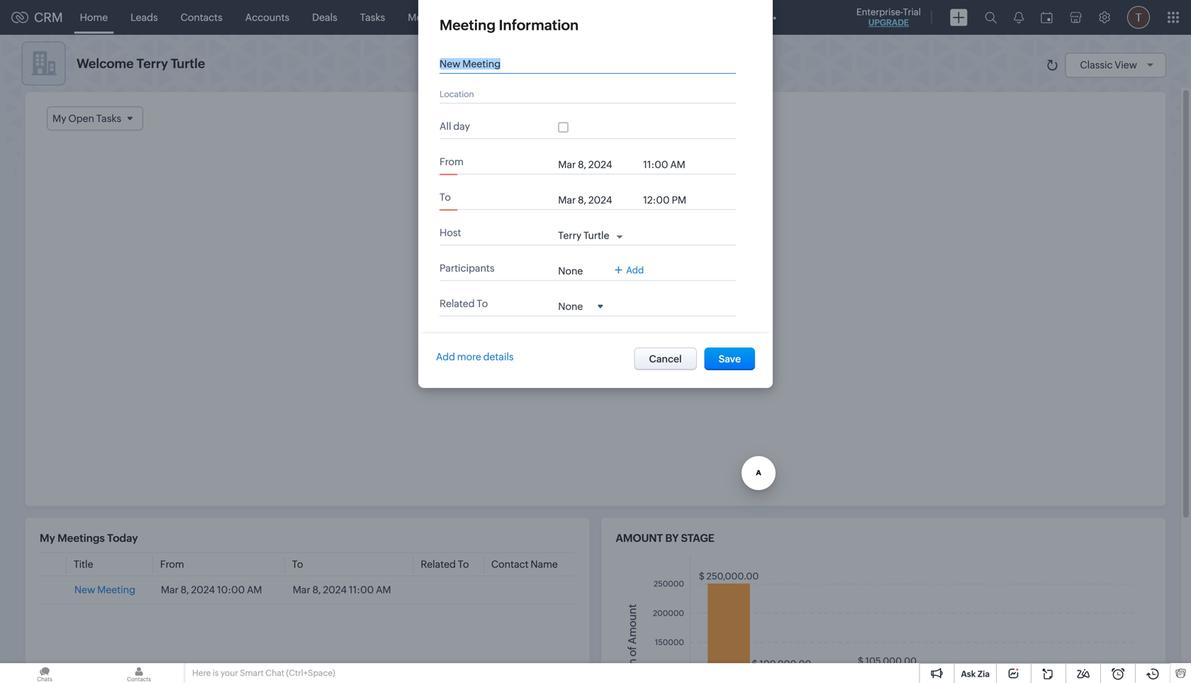 Task type: locate. For each thing, give the bounding box(es) containing it.
terry turtle
[[558, 230, 610, 241]]

0 horizontal spatial tasks
[[360, 12, 385, 23]]

to up 'mar 8, 2024 11:00 am'
[[292, 559, 303, 570]]

classic view link
[[1081, 59, 1159, 71]]

2024 left 11:00
[[323, 584, 347, 596]]

my meetings today
[[40, 532, 138, 544]]

by
[[666, 532, 679, 544]]

2 none from the top
[[558, 301, 583, 312]]

leads link
[[119, 0, 169, 34]]

am right 11:00
[[376, 584, 391, 596]]

reports
[[519, 12, 555, 23]]

add link
[[615, 265, 644, 276]]

all day
[[440, 121, 470, 132]]

1 2024 from the left
[[191, 584, 215, 596]]

2024
[[191, 584, 215, 596], [323, 584, 347, 596]]

0 horizontal spatial am
[[247, 584, 262, 596]]

enterprise-trial upgrade
[[857, 7, 922, 27]]

1 horizontal spatial 2024
[[323, 584, 347, 596]]

add more details
[[436, 351, 514, 363]]

mar down to link
[[293, 584, 311, 596]]

0 vertical spatial meeting
[[440, 17, 496, 33]]

1 horizontal spatial add
[[627, 265, 644, 276]]

meeting right new
[[97, 584, 135, 596]]

details
[[484, 351, 514, 363]]

from up mar 8, 2024 10:00 am
[[160, 559, 184, 570]]

1 horizontal spatial meeting
[[440, 17, 496, 33]]

0 vertical spatial none
[[558, 265, 583, 277]]

accounts
[[245, 12, 290, 23]]

trial
[[904, 7, 922, 17]]

0 vertical spatial turtle
[[171, 56, 205, 71]]

tasks right deals
[[360, 12, 385, 23]]

1 none from the top
[[558, 265, 583, 277]]

to left contact
[[458, 559, 469, 570]]

related to down "participants"
[[440, 298, 488, 309]]

contact
[[492, 559, 529, 570]]

related to
[[440, 298, 488, 309], [421, 559, 469, 570]]

analytics
[[578, 12, 620, 23]]

0 vertical spatial hh:mm a text field
[[644, 159, 700, 170]]

1 vertical spatial add
[[436, 351, 455, 363]]

profile image
[[1128, 6, 1151, 29]]

1 horizontal spatial terry
[[558, 230, 582, 241]]

0 horizontal spatial terry
[[137, 56, 168, 71]]

2 2024 from the left
[[323, 584, 347, 596]]

your
[[221, 668, 238, 678]]

8, down from link
[[181, 584, 189, 596]]

0 horizontal spatial mar
[[161, 584, 179, 596]]

1 hh:mm a text field from the top
[[644, 159, 700, 170]]

0 vertical spatial tasks
[[360, 12, 385, 23]]

meetings
[[408, 12, 451, 23], [58, 532, 105, 544]]

mmm d, yyyy text field for to
[[558, 194, 636, 206]]

meetings left calls
[[408, 12, 451, 23]]

add for add link
[[627, 265, 644, 276]]

0 horizontal spatial meetings
[[58, 532, 105, 544]]

crm
[[34, 10, 63, 25]]

reports link
[[507, 0, 566, 34]]

0 vertical spatial mmm d, yyyy text field
[[558, 159, 636, 170]]

8, left 11:00
[[313, 584, 321, 596]]

meeting left the reports
[[440, 17, 496, 33]]

hh:mm a text field for from
[[644, 159, 700, 170]]

title
[[74, 559, 93, 570]]

terry
[[137, 56, 168, 71], [558, 230, 582, 241]]

tasks right no
[[575, 351, 600, 362]]

2 8, from the left
[[313, 584, 321, 596]]

1 8, from the left
[[181, 584, 189, 596]]

8,
[[181, 584, 189, 596], [313, 584, 321, 596]]

Title text field
[[440, 58, 724, 70]]

1 vertical spatial hh:mm a text field
[[644, 194, 700, 206]]

view
[[1115, 59, 1138, 71]]

contacts
[[181, 12, 223, 23]]

none up no
[[558, 301, 583, 312]]

0 vertical spatial from
[[440, 156, 464, 167]]

2 hh:mm a text field from the top
[[644, 194, 700, 206]]

am
[[247, 584, 262, 596], [376, 584, 391, 596]]

1 horizontal spatial am
[[376, 584, 391, 596]]

from link
[[160, 559, 184, 570]]

related
[[440, 298, 475, 309], [421, 559, 456, 570]]

0 vertical spatial terry
[[137, 56, 168, 71]]

mmm d, yyyy text field
[[558, 159, 636, 170], [558, 194, 636, 206]]

1 mmm d, yyyy text field from the top
[[558, 159, 636, 170]]

2024 for 10:00
[[191, 584, 215, 596]]

am for mar 8, 2024 10:00 am
[[247, 584, 262, 596]]

8, for mar 8, 2024 10:00 am
[[181, 584, 189, 596]]

none
[[558, 265, 583, 277], [558, 301, 583, 312]]

to up host
[[440, 192, 451, 203]]

contact name
[[492, 559, 558, 570]]

none up the none field
[[558, 265, 583, 277]]

1 mar from the left
[[161, 584, 179, 596]]

mar
[[161, 584, 179, 596], [293, 584, 311, 596]]

8, for mar 8, 2024 11:00 am
[[313, 584, 321, 596]]

1 horizontal spatial mar
[[293, 584, 311, 596]]

0 horizontal spatial from
[[160, 559, 184, 570]]

meetings link
[[397, 0, 462, 34]]

1 horizontal spatial 8,
[[313, 584, 321, 596]]

1 vertical spatial from
[[160, 559, 184, 570]]

calls
[[474, 12, 496, 23]]

0 vertical spatial meetings
[[408, 12, 451, 23]]

1 vertical spatial none
[[558, 301, 583, 312]]

1 am from the left
[[247, 584, 262, 596]]

amount by stage
[[616, 532, 715, 544]]

to
[[440, 192, 451, 203], [477, 298, 488, 309], [292, 559, 303, 570], [458, 559, 469, 570]]

from down all day
[[440, 156, 464, 167]]

meeting information
[[440, 17, 579, 33]]

tasks
[[360, 12, 385, 23], [575, 351, 600, 362]]

information
[[499, 17, 579, 33]]

crm link
[[11, 10, 63, 25]]

1 vertical spatial terry
[[558, 230, 582, 241]]

2024 for 11:00
[[323, 584, 347, 596]]

0 horizontal spatial add
[[436, 351, 455, 363]]

0 horizontal spatial 8,
[[181, 584, 189, 596]]

contacts link
[[169, 0, 234, 34]]

turtle
[[171, 56, 205, 71], [584, 230, 610, 241]]

to down "participants"
[[477, 298, 488, 309]]

name
[[531, 559, 558, 570]]

meeting
[[440, 17, 496, 33], [97, 584, 135, 596]]

1 horizontal spatial turtle
[[584, 230, 610, 241]]

0 horizontal spatial turtle
[[171, 56, 205, 71]]

am for mar 8, 2024 11:00 am
[[376, 584, 391, 596]]

0 horizontal spatial 2024
[[191, 584, 215, 596]]

None button
[[635, 348, 697, 370], [705, 348, 756, 370], [635, 348, 697, 370], [705, 348, 756, 370]]

add
[[627, 265, 644, 276], [436, 351, 455, 363]]

0 horizontal spatial meeting
[[97, 584, 135, 596]]

am right 10:00
[[247, 584, 262, 596]]

1 vertical spatial related
[[421, 559, 456, 570]]

1 vertical spatial mmm d, yyyy text field
[[558, 194, 636, 206]]

2 am from the left
[[376, 584, 391, 596]]

(ctrl+space)
[[286, 668, 335, 678]]

chats image
[[0, 663, 89, 683]]

from
[[440, 156, 464, 167], [160, 559, 184, 570]]

meetings up title link
[[58, 532, 105, 544]]

tasks link
[[349, 0, 397, 34]]

all
[[440, 121, 452, 132]]

contact name link
[[492, 559, 558, 570]]

0 vertical spatial add
[[627, 265, 644, 276]]

host
[[440, 227, 461, 238]]

hh:mm a text field
[[644, 159, 700, 170], [644, 194, 700, 206]]

11:00
[[349, 584, 374, 596]]

calls link
[[462, 0, 507, 34]]

2 mar from the left
[[293, 584, 311, 596]]

tasks inside tasks link
[[360, 12, 385, 23]]

mar down from link
[[161, 584, 179, 596]]

2024 left 10:00
[[191, 584, 215, 596]]

1 horizontal spatial from
[[440, 156, 464, 167]]

zia
[[978, 669, 990, 679]]

2 mmm d, yyyy text field from the top
[[558, 194, 636, 206]]

1 horizontal spatial tasks
[[575, 351, 600, 362]]

mar for mar 8, 2024 11:00 am
[[293, 584, 311, 596]]

today
[[107, 532, 138, 544]]

related to left contact
[[421, 559, 469, 570]]

mar 8, 2024 11:00 am
[[293, 584, 391, 596]]

chat
[[266, 668, 285, 678]]



Task type: vqa. For each thing, say whether or not it's contained in the screenshot.
SEARCH icon
no



Task type: describe. For each thing, give the bounding box(es) containing it.
mar for mar 8, 2024 10:00 am
[[161, 584, 179, 596]]

title link
[[74, 559, 93, 570]]

None field
[[558, 300, 603, 312]]

stage
[[681, 532, 715, 544]]

home
[[80, 12, 108, 23]]

contacts image
[[94, 663, 184, 683]]

upgrade
[[869, 18, 910, 27]]

mmm d, yyyy text field for from
[[558, 159, 636, 170]]

classic
[[1081, 59, 1113, 71]]

1 vertical spatial meetings
[[58, 532, 105, 544]]

related to link
[[421, 559, 469, 570]]

add more details link
[[436, 351, 514, 363]]

analytics link
[[566, 0, 631, 34]]

here is your smart chat (ctrl+space)
[[192, 668, 335, 678]]

new meeting
[[74, 584, 135, 596]]

smart
[[240, 668, 264, 678]]

ask
[[962, 669, 976, 679]]

day
[[454, 121, 470, 132]]

new
[[74, 584, 95, 596]]

here
[[192, 668, 211, 678]]

participants
[[440, 262, 495, 274]]

enterprise-
[[857, 7, 904, 17]]

accounts link
[[234, 0, 301, 34]]

profile element
[[1119, 0, 1159, 34]]

mar 8, 2024 10:00 am
[[161, 584, 262, 596]]

no
[[560, 351, 573, 362]]

ask zia
[[962, 669, 990, 679]]

10:00
[[217, 584, 245, 596]]

new meeting link
[[74, 584, 135, 596]]

classic view
[[1081, 59, 1138, 71]]

leads
[[131, 12, 158, 23]]

deals link
[[301, 0, 349, 34]]

1 vertical spatial tasks
[[575, 351, 600, 362]]

1 vertical spatial meeting
[[97, 584, 135, 596]]

1 horizontal spatial meetings
[[408, 12, 451, 23]]

no tasks found.
[[560, 351, 632, 362]]

my
[[40, 532, 55, 544]]

Location text field
[[440, 88, 724, 99]]

0 vertical spatial related
[[440, 298, 475, 309]]

1 vertical spatial turtle
[[584, 230, 610, 241]]

logo image
[[11, 12, 28, 23]]

welcome
[[77, 56, 134, 71]]

none inside field
[[558, 301, 583, 312]]

welcome terry turtle
[[77, 56, 205, 71]]

amount
[[616, 532, 663, 544]]

add for add more details
[[436, 351, 455, 363]]

found.
[[602, 351, 632, 362]]

is
[[213, 668, 219, 678]]

to link
[[292, 559, 303, 570]]

deals
[[312, 12, 338, 23]]

home link
[[69, 0, 119, 34]]

1 vertical spatial related to
[[421, 559, 469, 570]]

more
[[457, 351, 482, 363]]

hh:mm a text field for to
[[644, 194, 700, 206]]

0 vertical spatial related to
[[440, 298, 488, 309]]



